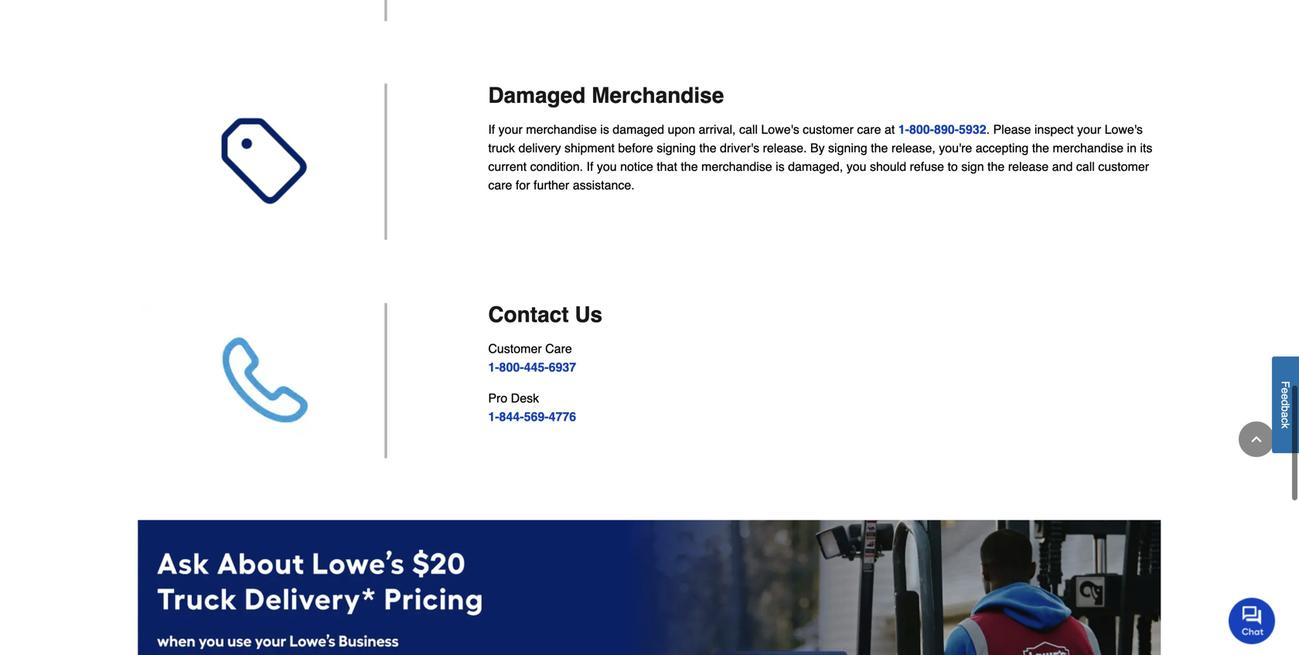 Task type: vqa. For each thing, say whether or not it's contained in the screenshot.
'Pro Desk 1-844-569-4776'
yes



Task type: locate. For each thing, give the bounding box(es) containing it.
f e e d b a c k
[[1280, 381, 1293, 429]]

call up driver's
[[740, 122, 758, 137]]

1 vertical spatial customer
[[1099, 160, 1150, 174]]

the
[[700, 141, 717, 155], [871, 141, 889, 155], [1033, 141, 1050, 155], [681, 160, 698, 174], [988, 160, 1005, 174]]

current
[[489, 160, 527, 174]]

1 vertical spatial care
[[489, 178, 513, 192]]

2 vertical spatial merchandise
[[702, 160, 773, 174]]

1- right at
[[899, 122, 910, 137]]

e
[[1280, 388, 1293, 394], [1280, 394, 1293, 400]]

e up the 'b'
[[1280, 394, 1293, 400]]

call inside the . please inspect your lowe's truck delivery shipment before signing the driver's release. by signing the release, you're accepting the merchandise in its current condition. if you notice that the merchandise is damaged, you should refuse to sign the release and call customer care for further assistance.
[[1077, 160, 1096, 174]]

. please inspect your lowe's truck delivery shipment before signing the driver's release. by signing the release, you're accepting the merchandise in its current condition. if you notice that the merchandise is damaged, you should refuse to sign the release and call customer care for further assistance.
[[489, 122, 1153, 192]]

if up the truck
[[489, 122, 495, 137]]

0 horizontal spatial your
[[499, 122, 523, 137]]

the down arrival,
[[700, 141, 717, 155]]

1 horizontal spatial customer
[[1099, 160, 1150, 174]]

0 vertical spatial is
[[601, 122, 610, 137]]

k
[[1280, 424, 1293, 429]]

1 horizontal spatial is
[[776, 160, 785, 174]]

e up d
[[1280, 388, 1293, 394]]

1 horizontal spatial 800-
[[910, 122, 935, 137]]

is
[[601, 122, 610, 137], [776, 160, 785, 174]]

1- inside pro desk 1-844-569-4776
[[489, 410, 500, 424]]

signing
[[657, 141, 696, 155], [829, 141, 868, 155]]

a telephone handset icon. image
[[141, 303, 464, 458]]

0 horizontal spatial 800-
[[500, 360, 524, 375]]

1 vertical spatial call
[[1077, 160, 1096, 174]]

0 horizontal spatial is
[[601, 122, 610, 137]]

0 vertical spatial care
[[858, 122, 882, 137]]

chat invite button image
[[1230, 597, 1277, 645]]

please
[[994, 122, 1032, 137]]

care left at
[[858, 122, 882, 137]]

569-
[[524, 410, 549, 424]]

merchandise down driver's
[[702, 160, 773, 174]]

merchandise up delivery
[[526, 122, 597, 137]]

0 horizontal spatial if
[[489, 122, 495, 137]]

0 horizontal spatial customer
[[803, 122, 854, 137]]

1 vertical spatial is
[[776, 160, 785, 174]]

merchandise up and
[[1053, 141, 1124, 155]]

1- for customer care 1-800-445-6937
[[489, 360, 500, 375]]

0 vertical spatial if
[[489, 122, 495, 137]]

2 horizontal spatial merchandise
[[1053, 141, 1124, 155]]

0 vertical spatial 1-
[[899, 122, 910, 137]]

sign
[[962, 160, 985, 174]]

1 vertical spatial 1-
[[489, 360, 500, 375]]

1 horizontal spatial call
[[1077, 160, 1096, 174]]

shipment
[[565, 141, 615, 155]]

customer up by
[[803, 122, 854, 137]]

is down release.
[[776, 160, 785, 174]]

you up assistance.
[[597, 160, 617, 174]]

800- down customer on the left of page
[[500, 360, 524, 375]]

1 e from the top
[[1280, 388, 1293, 394]]

care down current
[[489, 178, 513, 192]]

desk
[[511, 391, 539, 406]]

if down shipment
[[587, 160, 594, 174]]

call
[[740, 122, 758, 137], [1077, 160, 1096, 174]]

scroll to top element
[[1240, 422, 1275, 457]]

pro
[[489, 391, 508, 406]]

1 your from the left
[[499, 122, 523, 137]]

upon
[[668, 122, 696, 137]]

1- down pro
[[489, 410, 500, 424]]

1 horizontal spatial your
[[1078, 122, 1102, 137]]

driver's
[[720, 141, 760, 155]]

2 vertical spatial 1-
[[489, 410, 500, 424]]

1-844-569-4776 link
[[489, 410, 577, 424]]

2 your from the left
[[1078, 122, 1102, 137]]

at
[[885, 122, 896, 137]]

customer down in
[[1099, 160, 1150, 174]]

0 horizontal spatial lowe's
[[762, 122, 800, 137]]

lowe's inside the . please inspect your lowe's truck delivery shipment before signing the driver's release. by signing the release, you're accepting the merchandise in its current condition. if you notice that the merchandise is damaged, you should refuse to sign the release and call customer care for further assistance.
[[1105, 122, 1144, 137]]

1 horizontal spatial lowe's
[[1105, 122, 1144, 137]]

to
[[948, 160, 959, 174]]

844-
[[500, 410, 524, 424]]

0 horizontal spatial you
[[597, 160, 617, 174]]

800- up release,
[[910, 122, 935, 137]]

care
[[858, 122, 882, 137], [489, 178, 513, 192]]

445-
[[524, 360, 549, 375]]

1- down customer on the left of page
[[489, 360, 500, 375]]

1- inside customer care 1-800-445-6937
[[489, 360, 500, 375]]

is up shipment
[[601, 122, 610, 137]]

lowe's up in
[[1105, 122, 1144, 137]]

your inside the . please inspect your lowe's truck delivery shipment before signing the driver's release. by signing the release, you're accepting the merchandise in its current condition. if you notice that the merchandise is damaged, you should refuse to sign the release and call customer care for further assistance.
[[1078, 122, 1102, 137]]

2 lowe's from the left
[[1105, 122, 1144, 137]]

lowe's up release.
[[762, 122, 800, 137]]

1-
[[899, 122, 910, 137], [489, 360, 500, 375], [489, 410, 500, 424]]

0 horizontal spatial signing
[[657, 141, 696, 155]]

should
[[870, 160, 907, 174]]

1 horizontal spatial signing
[[829, 141, 868, 155]]

a price tag icon. image
[[141, 83, 464, 241]]

0 horizontal spatial call
[[740, 122, 758, 137]]

890-
[[935, 122, 960, 137]]

if your merchandise is damaged upon arrival, call lowe's customer care at 1-800-890-5932
[[489, 122, 987, 137]]

your
[[499, 122, 523, 137], [1078, 122, 1102, 137]]

you
[[597, 160, 617, 174], [847, 160, 867, 174]]

0 vertical spatial call
[[740, 122, 758, 137]]

0 horizontal spatial care
[[489, 178, 513, 192]]

1 horizontal spatial you
[[847, 160, 867, 174]]

contact us
[[489, 303, 603, 327]]

1 vertical spatial 800-
[[500, 360, 524, 375]]

1 horizontal spatial if
[[587, 160, 594, 174]]

that
[[657, 160, 678, 174]]

you left the should
[[847, 160, 867, 174]]

if
[[489, 122, 495, 137], [587, 160, 594, 174]]

a
[[1280, 412, 1293, 418]]

1 vertical spatial if
[[587, 160, 594, 174]]

is inside the . please inspect your lowe's truck delivery shipment before signing the driver's release. by signing the release, you're accepting the merchandise in its current condition. if you notice that the merchandise is damaged, you should refuse to sign the release and call customer care for further assistance.
[[776, 160, 785, 174]]

your up the truck
[[499, 122, 523, 137]]

800-
[[910, 122, 935, 137], [500, 360, 524, 375]]

f
[[1280, 381, 1293, 388]]

release
[[1009, 160, 1049, 174]]

2 e from the top
[[1280, 394, 1293, 400]]

call right and
[[1077, 160, 1096, 174]]

signing down "upon"
[[657, 141, 696, 155]]

your right inspect
[[1078, 122, 1102, 137]]

release,
[[892, 141, 936, 155]]

contact
[[489, 303, 569, 327]]

chevron up image
[[1250, 432, 1265, 447]]

1 horizontal spatial merchandise
[[702, 160, 773, 174]]

merchandise
[[526, 122, 597, 137], [1053, 141, 1124, 155], [702, 160, 773, 174]]

2 signing from the left
[[829, 141, 868, 155]]

signing right by
[[829, 141, 868, 155]]

customer
[[803, 122, 854, 137], [1099, 160, 1150, 174]]

0 horizontal spatial merchandise
[[526, 122, 597, 137]]

and
[[1053, 160, 1074, 174]]

damaged merchandise
[[489, 83, 725, 108]]

lowe's
[[762, 122, 800, 137], [1105, 122, 1144, 137]]

6937
[[549, 360, 577, 375]]

care inside the . please inspect your lowe's truck delivery shipment before signing the driver's release. by signing the release, you're accepting the merchandise in its current condition. if you notice that the merchandise is damaged, you should refuse to sign the release and call customer care for further assistance.
[[489, 178, 513, 192]]

care
[[546, 342, 572, 356]]



Task type: describe. For each thing, give the bounding box(es) containing it.
d
[[1280, 400, 1293, 406]]

.
[[987, 122, 991, 137]]

1-800-890-5932 link
[[899, 122, 987, 137]]

refuse
[[910, 160, 945, 174]]

1 lowe's from the left
[[762, 122, 800, 137]]

0 vertical spatial 800-
[[910, 122, 935, 137]]

customer
[[489, 342, 542, 356]]

the down accepting
[[988, 160, 1005, 174]]

customer care 1-800-445-6937
[[489, 342, 577, 375]]

a double arrow icon. image
[[141, 0, 464, 21]]

its
[[1141, 141, 1153, 155]]

assistance.
[[573, 178, 635, 192]]

1- for pro desk 1-844-569-4776
[[489, 410, 500, 424]]

damaged,
[[789, 160, 844, 174]]

b
[[1280, 406, 1293, 412]]

1 you from the left
[[597, 160, 617, 174]]

damaged
[[489, 83, 586, 108]]

truck
[[489, 141, 515, 155]]

merchandise
[[592, 83, 725, 108]]

for
[[516, 178, 530, 192]]

if inside the . please inspect your lowe's truck delivery shipment before signing the driver's release. by signing the release, you're accepting the merchandise in its current condition. if you notice that the merchandise is damaged, you should refuse to sign the release and call customer care for further assistance.
[[587, 160, 594, 174]]

c
[[1280, 418, 1293, 424]]

f e e d b a c k button
[[1273, 357, 1300, 454]]

release.
[[763, 141, 807, 155]]

notice
[[621, 160, 654, 174]]

2 you from the left
[[847, 160, 867, 174]]

800- inside customer care 1-800-445-6937
[[500, 360, 524, 375]]

before
[[619, 141, 654, 155]]

1 vertical spatial merchandise
[[1053, 141, 1124, 155]]

customer inside the . please inspect your lowe's truck delivery shipment before signing the driver's release. by signing the release, you're accepting the merchandise in its current condition. if you notice that the merchandise is damaged, you should refuse to sign the release and call customer care for further assistance.
[[1099, 160, 1150, 174]]

ask about lowe's $20 truck delivery when you use your lowe's business credit card for deliveries. image
[[138, 520, 1162, 655]]

you're
[[940, 141, 973, 155]]

delivery
[[519, 141, 561, 155]]

1 signing from the left
[[657, 141, 696, 155]]

inspect
[[1035, 122, 1074, 137]]

us
[[575, 303, 603, 327]]

condition.
[[530, 160, 583, 174]]

damaged
[[613, 122, 665, 137]]

the up release in the right top of the page
[[1033, 141, 1050, 155]]

pro desk 1-844-569-4776
[[489, 391, 577, 424]]

0 vertical spatial customer
[[803, 122, 854, 137]]

the right that
[[681, 160, 698, 174]]

4776
[[549, 410, 577, 424]]

arrival,
[[699, 122, 736, 137]]

5932
[[960, 122, 987, 137]]

further
[[534, 178, 570, 192]]

1 horizontal spatial care
[[858, 122, 882, 137]]

by
[[811, 141, 825, 155]]

1-800-445-6937 link
[[489, 360, 577, 375]]

the up the should
[[871, 141, 889, 155]]

in
[[1128, 141, 1137, 155]]

0 vertical spatial merchandise
[[526, 122, 597, 137]]

accepting
[[976, 141, 1029, 155]]



